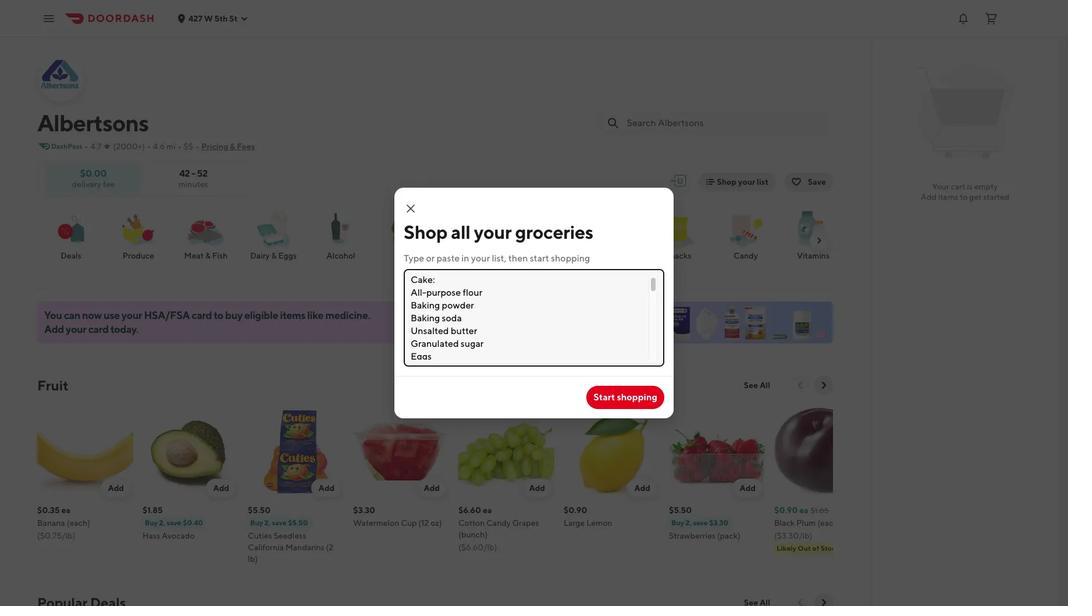 Task type: locate. For each thing, give the bounding box(es) containing it.
1 horizontal spatial shop
[[717, 177, 737, 187]]

pricing & fees button
[[201, 137, 255, 156]]

meat & fish link
[[177, 208, 235, 262]]

2, inside $5.50 buy 2, save $3.30 strawberries (pack)
[[686, 519, 692, 528]]

$5.50 for cuties
[[248, 506, 271, 515]]

next button of carousel image right previous button of carousel image
[[818, 598, 830, 607]]

logo image
[[671, 172, 689, 190]]

shop for shop your list
[[717, 177, 737, 187]]

meat & fish
[[184, 251, 228, 261]]

snacks link
[[649, 208, 707, 262]]

plum
[[797, 519, 816, 528]]

add for strawberries (pack) image
[[740, 484, 756, 493]]

0 horizontal spatial shopping
[[551, 253, 590, 264]]

list
[[757, 177, 768, 187]]

0 horizontal spatial save
[[167, 519, 181, 528]]

ea
[[61, 506, 70, 515], [483, 506, 492, 515], [800, 506, 809, 515]]

add for banana (each) image
[[108, 484, 124, 493]]

2 $0.90 from the left
[[774, 506, 798, 515]]

dairy & eggs image
[[253, 208, 294, 250]]

$0.35 ea banana (each) ($0.75/lb)
[[37, 506, 90, 541]]

see all link
[[737, 376, 777, 395]]

see all
[[744, 381, 770, 390]]

$5.50 inside $5.50 buy 2, save $3.30 strawberries (pack)
[[669, 506, 692, 515]]

2,
[[159, 519, 165, 528], [264, 519, 270, 528], [686, 519, 692, 528]]

candy link
[[717, 208, 775, 262]]

previous button of carousel image
[[795, 380, 806, 392]]

card left buy
[[192, 310, 212, 322]]

2 next button of carousel image from the top
[[818, 598, 830, 607]]

add for cotton candy grapes (bunch) image
[[529, 484, 545, 493]]

st
[[229, 14, 238, 23]]

ea for $0.35 ea
[[61, 506, 70, 515]]

shopping inside button
[[617, 392, 657, 403]]

1 $0.90 from the left
[[564, 506, 587, 515]]

$0.90 inside $0.90 large lemon
[[564, 506, 587, 515]]

items down your
[[938, 193, 958, 202]]

items
[[938, 193, 958, 202], [280, 310, 305, 322]]

1 next button of carousel image from the top
[[818, 380, 830, 392]]

2, for cuties
[[264, 519, 270, 528]]

save up avocado
[[167, 519, 181, 528]]

shop
[[717, 177, 737, 187], [404, 221, 448, 243]]

save for (pack)
[[693, 519, 708, 528]]

0 vertical spatial to
[[960, 193, 968, 202]]

1 buy from the left
[[145, 519, 158, 528]]

0 horizontal spatial candy
[[486, 519, 511, 528]]

1 horizontal spatial $0.90
[[774, 506, 798, 515]]

ea for $6.60 ea
[[483, 506, 492, 515]]

shopping down groceries
[[551, 253, 590, 264]]

likely
[[777, 545, 796, 553]]

2 horizontal spatial 2,
[[686, 519, 692, 528]]

& left eggs
[[271, 251, 277, 261]]

• right "$$"
[[196, 142, 199, 151]]

alcohol link
[[312, 208, 370, 262]]

bakery link
[[379, 208, 438, 262]]

0 horizontal spatial $3.30
[[353, 506, 375, 515]]

1 horizontal spatial shopping
[[617, 392, 657, 403]]

($0.75/lb)
[[37, 532, 75, 541]]

2 save from the left
[[272, 519, 287, 528]]

all
[[760, 381, 770, 390]]

w
[[204, 14, 213, 23]]

2 horizontal spatial buy
[[671, 519, 684, 528]]

items left the like
[[280, 310, 305, 322]]

to left "get"
[[960, 193, 968, 202]]

(2000+)
[[113, 142, 145, 151]]

$0.90 inside $0.90 ea $1.05 black plum (each) ($3.30/lb) likely out of stock
[[774, 506, 798, 515]]

vitamins link
[[784, 208, 842, 262]]

1 vertical spatial $3.30
[[709, 519, 729, 528]]

3 save from the left
[[693, 519, 708, 528]]

0 horizontal spatial shop
[[404, 221, 448, 243]]

$5.50 up seedless
[[288, 519, 308, 528]]

your left the list
[[738, 177, 755, 187]]

(pack)
[[717, 532, 741, 541]]

buy up cuties at bottom left
[[250, 519, 263, 528]]

1 (each) from the left
[[67, 519, 90, 528]]

0 vertical spatial shop
[[717, 177, 737, 187]]

items inside you can now use your hsa/fsa card to buy eligible items like medicine. add your card today.
[[280, 310, 305, 322]]

dashpass
[[51, 142, 82, 151]]

$1.05
[[811, 507, 829, 515]]

1 horizontal spatial card
[[192, 310, 212, 322]]

candy image
[[725, 208, 767, 250]]

3 buy from the left
[[671, 519, 684, 528]]

$3.30
[[353, 506, 375, 515], [709, 519, 729, 528]]

1 horizontal spatial buy
[[250, 519, 263, 528]]

items inside your cart is empty add items to get started
[[938, 193, 958, 202]]

fish
[[212, 251, 228, 261]]

pantry image
[[455, 208, 497, 250]]

2 • from the left
[[147, 142, 151, 151]]

2 2, from the left
[[264, 519, 270, 528]]

pricing
[[201, 142, 228, 151]]

0 horizontal spatial $5.50
[[248, 506, 271, 515]]

hass avocado image
[[143, 404, 239, 500]]

fruit
[[37, 378, 69, 394]]

card down now
[[88, 323, 109, 336]]

shop all your groceries dialog
[[394, 188, 674, 419]]

save up the strawberries
[[693, 519, 708, 528]]

buy for cuties
[[250, 519, 263, 528]]

& left "fish" on the top left of the page
[[205, 251, 211, 261]]

add inside your cart is empty add items to get started
[[921, 193, 937, 202]]

$0.35
[[37, 506, 60, 515]]

fruit link
[[37, 376, 69, 395]]

ea inside $0.35 ea banana (each) ($0.75/lb)
[[61, 506, 70, 515]]

black
[[774, 519, 795, 528]]

buy
[[145, 519, 158, 528], [250, 519, 263, 528], [671, 519, 684, 528]]

lemon
[[587, 519, 612, 528]]

0 horizontal spatial buy
[[145, 519, 158, 528]]

$3.30 up watermelon at the bottom left of page
[[353, 506, 375, 515]]

& for dairy & eggs
[[271, 251, 277, 261]]

2 horizontal spatial $5.50
[[669, 506, 692, 515]]

3 2, from the left
[[686, 519, 692, 528]]

buy inside $1.85 buy 2, save $0.40 hass avocado
[[145, 519, 158, 528]]

0 horizontal spatial $0.90
[[564, 506, 587, 515]]

1 horizontal spatial (each)
[[818, 519, 841, 528]]

albertsons image
[[38, 57, 83, 101]]

$0.90 ea $1.05 black plum (each) ($3.30/lb) likely out of stock
[[774, 506, 841, 553]]

1 vertical spatial next button of carousel image
[[818, 598, 830, 607]]

like
[[307, 310, 323, 322]]

2, for hass
[[159, 519, 165, 528]]

1 horizontal spatial $5.50
[[288, 519, 308, 528]]

(each) inside $0.35 ea banana (each) ($0.75/lb)
[[67, 519, 90, 528]]

$0.90 up large
[[564, 506, 587, 515]]

$5.50
[[248, 506, 271, 515], [669, 506, 692, 515], [288, 519, 308, 528]]

minutes
[[179, 179, 208, 189]]

1 horizontal spatial save
[[272, 519, 287, 528]]

buy inside $5.50 buy 2, save $3.30 strawberries (pack)
[[671, 519, 684, 528]]

large
[[564, 519, 585, 528]]

0 horizontal spatial ea
[[61, 506, 70, 515]]

$5.50 up cuties at bottom left
[[248, 506, 271, 515]]

candy right cotton at bottom
[[486, 519, 511, 528]]

3 ea from the left
[[800, 506, 809, 515]]

(each) down the '$1.05' at the right of page
[[818, 519, 841, 528]]

1 horizontal spatial &
[[230, 142, 235, 151]]

dairy & eggs
[[250, 251, 297, 261]]

1 horizontal spatial 2,
[[264, 519, 270, 528]]

hass
[[143, 532, 160, 541]]

then
[[508, 253, 528, 264]]

2 ea from the left
[[483, 506, 492, 515]]

list,
[[492, 253, 506, 264]]

start shopping
[[594, 392, 657, 403]]

0 vertical spatial $3.30
[[353, 506, 375, 515]]

vitamins image
[[792, 208, 834, 250]]

meat
[[184, 251, 204, 261]]

2, down the $1.85
[[159, 519, 165, 528]]

0 vertical spatial card
[[192, 310, 212, 322]]

1 horizontal spatial ea
[[483, 506, 492, 515]]

0 horizontal spatial items
[[280, 310, 305, 322]]

0 vertical spatial candy
[[734, 251, 758, 261]]

& left fees
[[230, 142, 235, 151]]

hsa/fsa
[[144, 310, 190, 322]]

next button of carousel image
[[818, 380, 830, 392], [818, 598, 830, 607]]

shop inside button
[[717, 177, 737, 187]]

shop left the list
[[717, 177, 737, 187]]

0 horizontal spatial to
[[214, 310, 223, 322]]

your up type or paste in your list, then start shopping
[[474, 221, 512, 243]]

1 horizontal spatial $3.30
[[709, 519, 729, 528]]

close shop all your groceries image
[[404, 202, 418, 216]]

1 save from the left
[[167, 519, 181, 528]]

2 buy from the left
[[250, 519, 263, 528]]

add inside you can now use your hsa/fsa card to buy eligible items like medicine. add your card today.
[[44, 323, 64, 336]]

2 horizontal spatial &
[[271, 251, 277, 261]]

to left buy
[[214, 310, 223, 322]]

medicine.
[[325, 310, 370, 322]]

cuties
[[248, 532, 272, 541]]

& for meat & fish
[[205, 251, 211, 261]]

•
[[85, 142, 88, 151], [147, 142, 151, 151], [178, 142, 181, 151], [196, 142, 199, 151]]

you can now use your hsa/fsa card to buy eligible items like medicine. add your card today.
[[44, 310, 370, 336]]

0 horizontal spatial card
[[88, 323, 109, 336]]

ea up plum
[[800, 506, 809, 515]]

$5.50 up the strawberries
[[669, 506, 692, 515]]

$5.50 buy 2, save $5.50 cuties seedless california mandarins (2 lb)
[[248, 506, 333, 564]]

1 vertical spatial shop
[[404, 221, 448, 243]]

1 vertical spatial to
[[214, 310, 223, 322]]

0 vertical spatial next button of carousel image
[[818, 380, 830, 392]]

2 horizontal spatial save
[[693, 519, 708, 528]]

1 vertical spatial items
[[280, 310, 305, 322]]

ea right $0.35
[[61, 506, 70, 515]]

• left 4.6
[[147, 142, 151, 151]]

save up seedless
[[272, 519, 287, 528]]

2 (each) from the left
[[818, 519, 841, 528]]

2, up cuties at bottom left
[[264, 519, 270, 528]]

2 horizontal spatial ea
[[800, 506, 809, 515]]

1 2, from the left
[[159, 519, 165, 528]]

1 horizontal spatial candy
[[734, 251, 758, 261]]

shopping right start
[[617, 392, 657, 403]]

add for large lemon image
[[634, 484, 650, 493]]

deals link
[[42, 208, 100, 262]]

shop up the or
[[404, 221, 448, 243]]

$1.85 buy 2, save $0.40 hass avocado
[[143, 506, 203, 541]]

save button
[[785, 173, 833, 191]]

candy down candy image
[[734, 251, 758, 261]]

1 horizontal spatial items
[[938, 193, 958, 202]]

save inside $5.50 buy 2, save $3.30 strawberries (pack)
[[693, 519, 708, 528]]

shop inside dialog
[[404, 221, 448, 243]]

$0.90 up black
[[774, 506, 798, 515]]

add for hass avocado image
[[213, 484, 229, 493]]

0 horizontal spatial (each)
[[67, 519, 90, 528]]

ea right $6.60
[[483, 506, 492, 515]]

• left 4.7
[[85, 142, 88, 151]]

0 vertical spatial items
[[938, 193, 958, 202]]

&
[[230, 142, 235, 151], [205, 251, 211, 261], [271, 251, 277, 261]]

banana (each) image
[[37, 404, 133, 500]]

($3.30/lb)
[[774, 532, 812, 541]]

$3.30 inside $3.30 watermelon cup (12 oz)
[[353, 506, 375, 515]]

grapes
[[512, 519, 539, 528]]

save inside $1.85 buy 2, save $0.40 hass avocado
[[167, 519, 181, 528]]

buy inside $5.50 buy 2, save $5.50 cuties seedless california mandarins (2 lb)
[[250, 519, 263, 528]]

(each)
[[67, 519, 90, 528], [818, 519, 841, 528]]

next button of carousel image right previous button of carousel icon
[[818, 380, 830, 392]]

candy
[[734, 251, 758, 261], [486, 519, 511, 528]]

1 vertical spatial shopping
[[617, 392, 657, 403]]

buy up the strawberries
[[671, 519, 684, 528]]

shop for shop all your groceries
[[404, 221, 448, 243]]

2, up the strawberries
[[686, 519, 692, 528]]

fee
[[103, 179, 115, 189]]

$3.30 up the (pack)
[[709, 519, 729, 528]]

2, inside $1.85 buy 2, save $0.40 hass avocado
[[159, 519, 165, 528]]

save inside $5.50 buy 2, save $5.50 cuties seedless california mandarins (2 lb)
[[272, 519, 287, 528]]

cuties seedless california mandarins (2 lb) image
[[248, 404, 344, 500]]

-
[[192, 168, 195, 179]]

1 vertical spatial candy
[[486, 519, 511, 528]]

ea inside "$6.60 ea cotton candy grapes (bunch) ($6.60/lb)"
[[483, 506, 492, 515]]

• right mi
[[178, 142, 181, 151]]

buy down the $1.85
[[145, 519, 158, 528]]

of
[[813, 545, 819, 553]]

1 ea from the left
[[61, 506, 70, 515]]

0 horizontal spatial 2,
[[159, 519, 165, 528]]

0 horizontal spatial &
[[205, 251, 211, 261]]

alcohol image
[[320, 208, 362, 250]]

lb)
[[248, 555, 258, 564]]

(each) up ($0.75/lb)
[[67, 519, 90, 528]]

1 horizontal spatial to
[[960, 193, 968, 202]]

2, inside $5.50 buy 2, save $5.50 cuties seedless california mandarins (2 lb)
[[264, 519, 270, 528]]



Task type: vqa. For each thing, say whether or not it's contained in the screenshot.
then
yes



Task type: describe. For each thing, give the bounding box(es) containing it.
($6.60/lb)
[[458, 543, 497, 553]]

today.
[[110, 323, 138, 336]]

cotton candy grapes (bunch) image
[[458, 404, 554, 500]]

start
[[530, 253, 549, 264]]

buy for hass
[[145, 519, 158, 528]]

alcohol
[[327, 251, 355, 261]]

eggs
[[278, 251, 297, 261]]

now
[[82, 310, 102, 322]]

in
[[462, 253, 469, 264]]

eligible
[[244, 310, 278, 322]]

large lemon image
[[564, 404, 660, 500]]

(each) inside $0.90 ea $1.05 black plum (each) ($3.30/lb) likely out of stock
[[818, 519, 841, 528]]

start
[[594, 392, 615, 403]]

$3.30 inside $5.50 buy 2, save $3.30 strawberries (pack)
[[709, 519, 729, 528]]

shop your list
[[717, 177, 768, 187]]

stock
[[821, 545, 839, 553]]

$0.90 for $0.90 large lemon
[[564, 506, 587, 515]]

1 • from the left
[[85, 142, 88, 151]]

427 w 5th st button
[[177, 14, 249, 23]]

mi
[[166, 142, 176, 151]]

4 • from the left
[[196, 142, 199, 151]]

0 items, open order cart image
[[984, 11, 998, 25]]

0 vertical spatial shopping
[[551, 253, 590, 264]]

next button of carousel image for previous button of carousel icon
[[818, 380, 830, 392]]

seedless
[[274, 532, 306, 541]]

$$
[[184, 142, 193, 151]]

4.6
[[153, 142, 165, 151]]

save for seedless
[[272, 519, 287, 528]]

(12
[[418, 519, 429, 528]]

deals image
[[50, 208, 92, 250]]

your inside button
[[738, 177, 755, 187]]

mandarins
[[285, 543, 324, 553]]

your up today.
[[122, 310, 142, 322]]

42 - 52 minutes
[[179, 168, 208, 189]]

cotton
[[458, 519, 485, 528]]

candy inside "$6.60 ea cotton candy grapes (bunch) ($6.60/lb)"
[[486, 519, 511, 528]]

type or paste in your list, then start shopping
[[404, 253, 590, 264]]

cart
[[951, 182, 966, 191]]

frozen image
[[522, 208, 564, 250]]

frozen link
[[514, 208, 573, 262]]

empty
[[974, 182, 998, 191]]

you
[[44, 310, 62, 322]]

your down "can"
[[66, 323, 86, 336]]

or
[[426, 253, 435, 264]]

bakery
[[396, 251, 421, 261]]

buy for strawberries
[[671, 519, 684, 528]]

watermelon cup (12 oz) image
[[353, 404, 449, 500]]

snacks
[[665, 251, 691, 261]]

is
[[967, 182, 973, 191]]

previous button of carousel image
[[795, 598, 806, 607]]

paste
[[437, 253, 460, 264]]

started
[[983, 193, 1010, 202]]

empty retail cart image
[[911, 58, 1020, 168]]

add for cuties seedless california mandarins (2 lb) image
[[318, 484, 335, 493]]

your right "in"
[[471, 253, 490, 264]]

$6.60
[[458, 506, 481, 515]]

type
[[404, 253, 424, 264]]

42
[[179, 168, 190, 179]]

black plum (each) image
[[774, 404, 870, 500]]

$5.50 for strawberries
[[669, 506, 692, 515]]

albertsons
[[37, 109, 149, 137]]

$6.60 ea cotton candy grapes (bunch) ($6.60/lb)
[[458, 506, 539, 553]]

ea inside $0.90 ea $1.05 black plum (each) ($3.30/lb) likely out of stock
[[800, 506, 809, 515]]

strawberries
[[669, 532, 716, 541]]

Add your items text field
[[411, 276, 657, 360]]

add for watermelon cup (12 oz) image
[[424, 484, 440, 493]]

2, for strawberries
[[686, 519, 692, 528]]

deals
[[61, 251, 81, 261]]

save
[[808, 177, 826, 187]]

out
[[798, 545, 811, 553]]

$0.00 delivery fee
[[72, 168, 115, 189]]

427 w 5th st
[[189, 14, 238, 23]]

4.7
[[90, 142, 102, 151]]

fees
[[237, 142, 255, 151]]

produce link
[[109, 208, 168, 262]]

$0.00
[[80, 168, 107, 179]]

52
[[197, 168, 208, 179]]

produce image
[[118, 208, 159, 250]]

pantry link
[[447, 208, 505, 262]]

start shopping button
[[587, 386, 664, 410]]

drinks image
[[590, 208, 632, 250]]

427
[[189, 14, 202, 23]]

dairy & eggs link
[[244, 208, 303, 262]]

groceries
[[515, 221, 593, 243]]

banana
[[37, 519, 65, 528]]

3 • from the left
[[178, 142, 181, 151]]

open menu image
[[42, 11, 56, 25]]

all
[[451, 221, 470, 243]]

save for avocado
[[167, 519, 181, 528]]

avocado
[[162, 532, 195, 541]]

buy
[[225, 310, 243, 322]]

can
[[64, 310, 80, 322]]

$3.30 watermelon cup (12 oz)
[[353, 506, 442, 528]]

strawberries (pack) image
[[669, 404, 765, 500]]

delivery
[[72, 179, 101, 189]]

notification bell image
[[956, 11, 970, 25]]

$1.85
[[143, 506, 163, 515]]

next image
[[815, 236, 824, 246]]

oz)
[[431, 519, 442, 528]]

get
[[969, 193, 982, 202]]

vitamins
[[797, 251, 830, 261]]

5th
[[215, 14, 228, 23]]

california
[[248, 543, 284, 553]]

to inside your cart is empty add items to get started
[[960, 193, 968, 202]]

bakery image
[[387, 208, 429, 250]]

snacks image
[[657, 208, 699, 250]]

Search Albertsons search field
[[627, 117, 822, 130]]

to inside you can now use your hsa/fsa card to buy eligible items like medicine. add your card today.
[[214, 310, 223, 322]]

use
[[104, 310, 120, 322]]

1 vertical spatial card
[[88, 323, 109, 336]]

meat & fish image
[[185, 208, 227, 250]]

your
[[932, 182, 949, 191]]

next button of carousel image for previous button of carousel image
[[818, 598, 830, 607]]

$0.90 for $0.90 ea $1.05 black plum (each) ($3.30/lb) likely out of stock
[[774, 506, 798, 515]]



